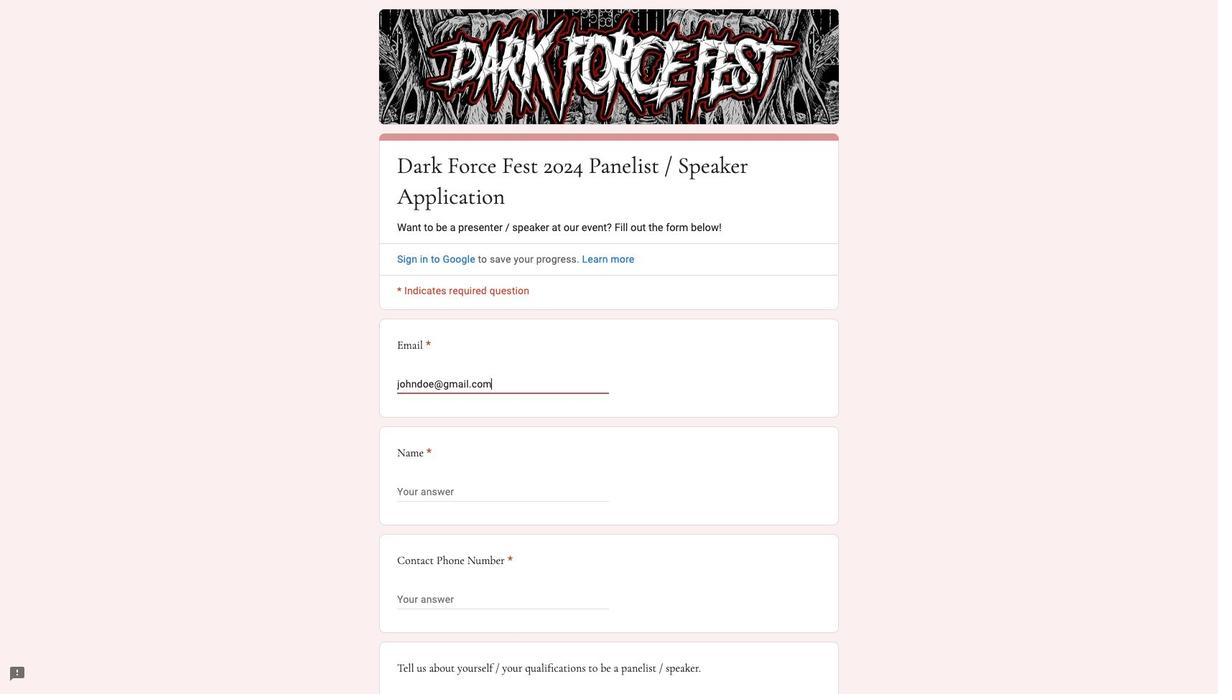 Task type: locate. For each thing, give the bounding box(es) containing it.
list item
[[379, 319, 839, 418]]

1 vertical spatial required question element
[[424, 445, 432, 462]]

4 heading from the top
[[397, 553, 513, 570]]

None text field
[[397, 484, 609, 501], [397, 592, 609, 609], [397, 484, 609, 501], [397, 592, 609, 609]]

heading
[[397, 150, 821, 212], [397, 337, 821, 354], [397, 445, 432, 462], [397, 553, 513, 570]]

2 vertical spatial required question element
[[505, 553, 513, 570]]

required question element for fourth heading from the top of the page
[[505, 553, 513, 570]]

1 heading from the top
[[397, 150, 821, 212]]

required question element for 2nd heading from the bottom of the page
[[424, 445, 432, 462]]

Your email email field
[[397, 376, 609, 393]]

0 vertical spatial required question element
[[423, 337, 431, 354]]

3 heading from the top
[[397, 445, 432, 462]]

required question element
[[423, 337, 431, 354], [424, 445, 432, 462], [505, 553, 513, 570]]

list
[[379, 319, 839, 695]]



Task type: describe. For each thing, give the bounding box(es) containing it.
required question element for third heading from the bottom of the page
[[423, 337, 431, 354]]

report a problem to google image
[[9, 666, 26, 683]]

2 heading from the top
[[397, 337, 821, 354]]



Task type: vqa. For each thing, say whether or not it's contained in the screenshot.
3rd heading from the bottom of the page
yes



